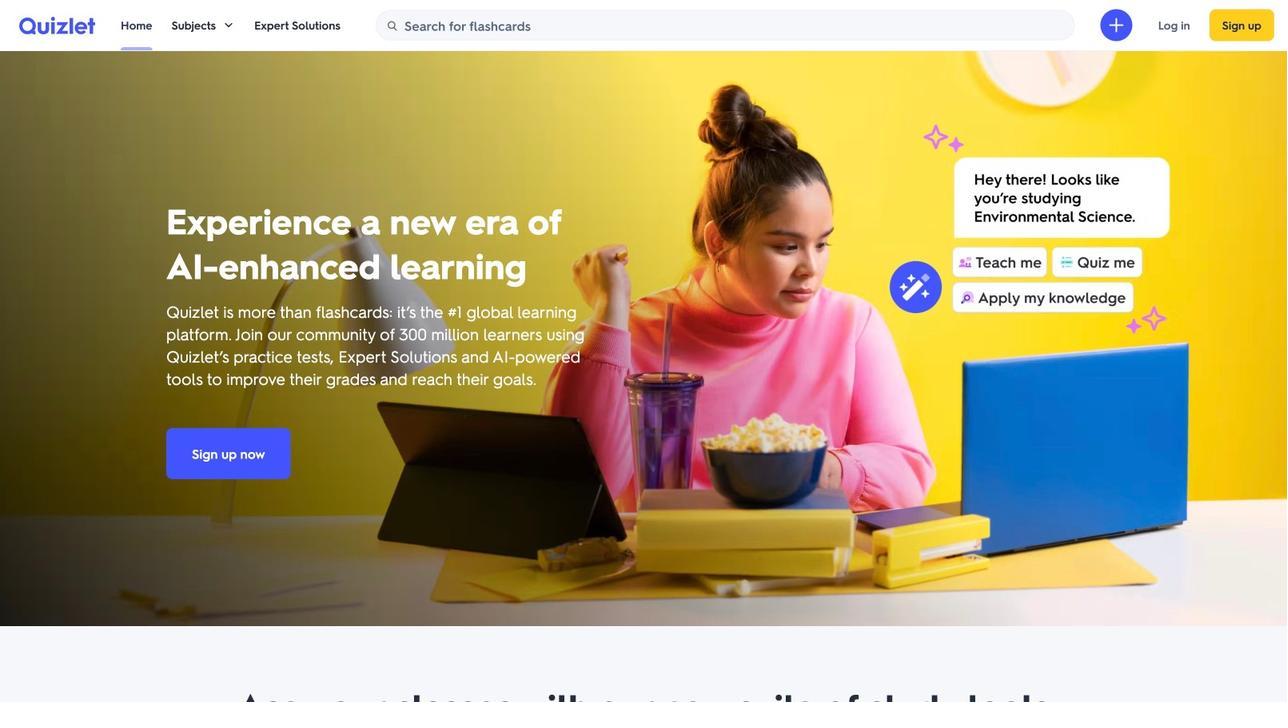 Task type: vqa. For each thing, say whether or not it's contained in the screenshot.
left matrix,
no



Task type: describe. For each thing, give the bounding box(es) containing it.
Search field
[[376, 10, 1074, 41]]

Search text field
[[404, 10, 1070, 41]]



Task type: locate. For each thing, give the bounding box(es) containing it.
None search field
[[376, 10, 1075, 41]]

quizlet image
[[19, 16, 95, 34], [19, 17, 95, 34]]

create image
[[1107, 16, 1126, 35]]

1 quizlet image from the top
[[19, 16, 95, 34]]

2 quizlet image from the top
[[19, 17, 95, 34]]

search image
[[386, 20, 399, 32]]

caret down image
[[222, 19, 235, 32]]



